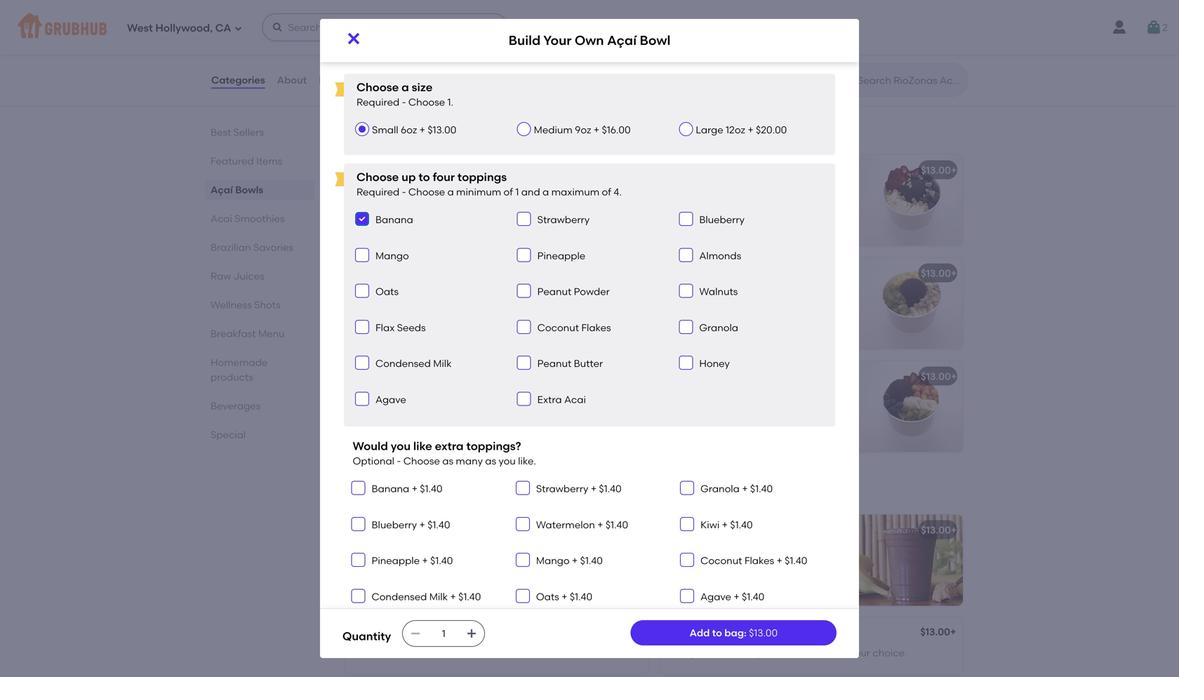 Task type: locate. For each thing, give the bounding box(es) containing it.
and inside tropical sweetness with a citric pinch. banana, kiwi, pineapple and granola.
[[816, 301, 835, 313]]

svg image up crunchy,
[[358, 251, 366, 259]]

1 vertical spatial smoothies
[[381, 482, 458, 500]]

banana, for tropical sweetness with a citric pinch. banana, kiwi, pineapple and granola.
[[700, 301, 740, 313]]

rainbowl inside rainbowl is the novelty that riozonas, which has three stores in la, presents to reinforce its position in favor of diversity.
[[668, 390, 712, 402]]

pineapple down blueberry + $1.40
[[372, 555, 420, 567]]

mango up crunchy,
[[375, 250, 409, 262]]

rainbowl image
[[858, 361, 963, 452]]

2 vertical spatial own
[[404, 524, 426, 536]]

hula
[[668, 627, 691, 639]]

choose down best seller
[[357, 170, 399, 184]]

build your own açaí bowl down seller on the left top of the page
[[354, 167, 476, 179]]

pineapple + $1.40
[[372, 555, 453, 567]]

condensed down 'pineapple + $1.40'
[[372, 591, 427, 603]]

with for protein rich with banana, peanut butter, acai and the base of your choice.
[[725, 544, 744, 556]]

toppings inside the choose up to four toppings required - choose a minimum of 1 and a maximum of 4.
[[458, 170, 507, 184]]

rainbowl
[[668, 370, 713, 382], [668, 390, 712, 402]]

bowls up seller on the left top of the page
[[381, 122, 424, 140]]

1 vertical spatial you
[[499, 455, 516, 467]]

a left size
[[402, 80, 409, 94]]

required up small
[[357, 96, 400, 108]]

1 vertical spatial peanut
[[537, 358, 571, 370]]

0 horizontal spatial pineapple
[[372, 555, 420, 567]]

required down best seller
[[357, 186, 400, 198]]

beverages
[[211, 400, 261, 412]]

2 button
[[1146, 15, 1168, 40]]

with for pure açaí with no toppings added.
[[401, 390, 421, 402]]

1 vertical spatial bowl
[[453, 167, 476, 179]]

toppings.
[[490, 544, 535, 556]]

granola down walnuts on the top right
[[699, 322, 738, 334]]

la,
[[668, 419, 683, 431]]

1 horizontal spatial agave
[[701, 591, 731, 603]]

granola. for tropical sweetness with a citric pinch. banana, kiwi, pineapple and granola.
[[668, 316, 708, 328]]

2 horizontal spatial the
[[794, 647, 810, 659]]

special
[[735, 45, 769, 56]]

blueberry inside crunchy, sweet and healthy. nuff said. banana, mango, blueberry and granola.
[[460, 301, 506, 313]]

in
[[825, 405, 833, 416], [668, 433, 677, 445]]

two
[[470, 544, 488, 556]]

and inside protein rich with banana, peanut butter, acai and the base of your choice.
[[725, 558, 744, 570]]

0 vertical spatial best
[[211, 126, 231, 138]]

smoothies up blueberry + $1.40
[[381, 482, 458, 500]]

chicken,
[[720, 30, 762, 42]]

beverages tab
[[211, 399, 309, 413]]

banana, down add to bag: $13.00
[[706, 647, 747, 659]]

and right acai
[[725, 558, 744, 570]]

0 vertical spatial milk
[[433, 358, 452, 370]]

banana for banana
[[375, 214, 413, 226]]

1 vertical spatial -
[[402, 186, 406, 198]]

the right the açai
[[794, 647, 810, 659]]

with inside protein rich with banana, peanut butter, acai and the base of your choice.
[[725, 544, 744, 556]]

svg image left honey
[[682, 359, 690, 367]]

$1.40 for agave + $1.40
[[742, 591, 764, 603]]

flakes down the powder
[[581, 322, 611, 334]]

panini + large juice image
[[543, 1, 648, 92]]

the
[[724, 390, 739, 402], [747, 558, 762, 570], [794, 647, 810, 659]]

svg image down the choose up to four toppings required - choose a minimum of 1 and a maximum of 4.
[[520, 215, 528, 223]]

best sellers
[[211, 126, 264, 138]]

blueberry for blueberry + $1.40
[[372, 519, 417, 531]]

peanut left butter
[[537, 358, 571, 370]]

2 peanut from the top
[[537, 358, 571, 370]]

0 vertical spatial açaí bowls
[[342, 122, 424, 140]]

1 vertical spatial is
[[714, 390, 721, 402]]

0 vertical spatial rainbowl
[[668, 370, 713, 382]]

powder
[[574, 286, 610, 298]]

blueberry for blueberry
[[699, 214, 745, 226]]

1 vertical spatial to
[[729, 419, 739, 431]]

0 horizontal spatial to
[[419, 170, 430, 184]]

0 horizontal spatial granola.
[[354, 316, 393, 328]]

bowls down featured items
[[235, 184, 263, 196]]

mango up oats + $1.40
[[536, 555, 570, 567]]

granola. down sellers
[[737, 212, 777, 224]]

32 oz. acai bowl image
[[543, 361, 648, 452]]

is up which
[[714, 390, 721, 402]]

2 horizontal spatial base
[[812, 647, 835, 659]]

açaí right up
[[428, 167, 451, 179]]

0 horizontal spatial bowls
[[235, 184, 263, 196]]

your choice of base and two toppings.
[[354, 544, 535, 556]]

oz.
[[367, 370, 381, 382]]

categories
[[211, 74, 265, 86]]

0 vertical spatial banana,
[[747, 544, 787, 556]]

bowl up minimum
[[453, 167, 476, 179]]

32
[[354, 370, 365, 382]]

cramberry,
[[838, 30, 891, 42]]

2 vertical spatial bowl
[[408, 370, 431, 382]]

svg image for flax seeds
[[358, 323, 366, 331]]

- inside the choose up to four toppings required - choose a minimum of 1 and a maximum of 4.
[[402, 186, 406, 198]]

1 as from the left
[[442, 455, 453, 467]]

mix
[[893, 30, 910, 42]]

blueberry down healthy.
[[460, 301, 506, 313]]

- down up
[[402, 186, 406, 198]]

1 vertical spatial required
[[357, 186, 400, 198]]

bowl down condensed milk
[[408, 370, 431, 382]]

banana + $1.40
[[372, 483, 443, 495]]

$19.80
[[611, 10, 640, 22]]

0 horizontal spatial acai smoothies
[[211, 213, 285, 225]]

in up position
[[825, 405, 833, 416]]

smoothies up brazilian savories tab
[[235, 213, 285, 225]]

svg image for peanut powder
[[520, 287, 528, 295]]

peanut for peanut butter
[[537, 358, 571, 370]]

1 horizontal spatial as
[[485, 455, 496, 467]]

pineapple up peanut powder
[[537, 250, 585, 262]]

svg image right input item quantity 'number field'
[[466, 628, 477, 639]]

svg image for extra acai
[[520, 395, 528, 403]]

homemade products
[[211, 357, 268, 383]]

acai up your choice of base and two toppings. at left bottom
[[428, 524, 451, 536]]

granola. down the pinch.
[[668, 316, 708, 328]]

this
[[678, 198, 694, 210]]

strawberry for strawberry
[[537, 214, 590, 226]]

0 vertical spatial is
[[668, 198, 675, 210]]

0 vertical spatial your
[[802, 558, 823, 570]]

1 horizontal spatial best
[[362, 150, 380, 160]]

riozonas up base,
[[354, 627, 397, 639]]

Search RioZonas Acai West Hollywood search field
[[856, 74, 964, 87]]

12oz
[[726, 124, 745, 136]]

rainbowl up riozonas,
[[668, 390, 712, 402]]

1 vertical spatial mango
[[536, 555, 570, 567]]

condensed milk
[[375, 358, 452, 370]]

4.
[[614, 186, 622, 198]]

$1.40 for mango + $1.40
[[580, 555, 603, 567]]

1 horizontal spatial pineapple
[[537, 250, 585, 262]]

1 vertical spatial choice.
[[873, 647, 907, 659]]

2
[[1162, 21, 1168, 33]]

0 horizontal spatial bowl
[[408, 370, 431, 382]]

blueberry + $1.40
[[372, 519, 450, 531]]

0 vertical spatial build your own açaí bowl
[[509, 33, 671, 48]]

main navigation navigation
[[0, 0, 1179, 55]]

svg image down optional
[[354, 484, 362, 492]]

banana, inside tropical sweetness with a citric pinch. banana, kiwi, pineapple and granola.
[[700, 301, 740, 313]]

made
[[668, 30, 696, 42]]

0 vertical spatial required
[[357, 96, 400, 108]]

choose down "like"
[[403, 455, 440, 467]]

acai down optional
[[342, 482, 377, 500]]

granola. inside crunchy, sweet and healthy. nuff said. banana, mango, blueberry and granola.
[[354, 316, 393, 328]]

like.
[[518, 455, 536, 467]]

oats left sweet
[[375, 286, 399, 298]]

kiwi + $1.40
[[701, 519, 753, 531]]

1 vertical spatial best
[[362, 150, 380, 160]]

mango,
[[421, 301, 458, 313]]

svg image for strawberry
[[520, 215, 528, 223]]

- right optional
[[397, 455, 401, 467]]

svg image for honey
[[682, 359, 690, 367]]

1 vertical spatial açaí bowls
[[211, 184, 263, 196]]

choose a size required - choose 1.
[[357, 80, 453, 108]]

oats + $1.40
[[536, 591, 592, 603]]

2 vertical spatial the
[[794, 647, 810, 659]]

2 required from the top
[[357, 186, 400, 198]]

milk for condensed milk
[[433, 358, 452, 370]]

best inside tab
[[211, 126, 231, 138]]

a up pineapple
[[783, 287, 789, 299]]

is inside the there are best sellers and then there is this bowl. banana, strawberry, blueberry and granola.
[[668, 198, 675, 210]]

rainbowl is the novelty that riozonas, which has three stores in la, presents to reinforce its position in favor of diversity.
[[668, 390, 837, 445]]

blueberry
[[699, 214, 745, 226], [372, 519, 417, 531]]

is inside rainbowl is the novelty that riozonas, which has three stores in la, presents to reinforce its position in favor of diversity.
[[714, 390, 721, 402]]

the up which
[[724, 390, 739, 402]]

svg image up the pinch.
[[682, 287, 690, 295]]

1 horizontal spatial coconut
[[701, 555, 742, 567]]

banana, inside crunchy, sweet and healthy. nuff said. banana, mango, blueberry and granola.
[[378, 301, 419, 313]]

0 vertical spatial granola
[[699, 322, 738, 334]]

peanut powder
[[537, 286, 610, 298]]

1 vertical spatial oats
[[536, 591, 559, 603]]

0 vertical spatial mango
[[375, 250, 409, 262]]

1 vertical spatial your
[[850, 647, 870, 659]]

featured items tab
[[211, 154, 309, 168]]

svg image left "almonds"
[[682, 251, 690, 259]]

0 vertical spatial choice.
[[668, 572, 703, 584]]

granola
[[699, 322, 738, 334], [701, 483, 740, 495]]

0 horizontal spatial your
[[802, 558, 823, 570]]

agave down the 32 oz. acai bowl on the bottom of the page
[[375, 394, 406, 406]]

1 horizontal spatial smoothies
[[381, 482, 458, 500]]

flakes for coconut flakes
[[581, 322, 611, 334]]

rainbowl for rainbowl is the novelty that riozonas, which has three stores in la, presents to reinforce its position in favor of diversity.
[[668, 390, 712, 402]]

with inside made with chicken, tomato, carrot, cramberry, mix os leaves and special homemade dressing.
[[698, 30, 718, 42]]

rainbowl down honey
[[668, 370, 713, 382]]

0 vertical spatial blueberry
[[699, 214, 745, 226]]

panini
[[354, 10, 384, 22]]

agave for agave
[[375, 394, 406, 406]]

0 vertical spatial coconut
[[537, 322, 579, 334]]

banana, for crunchy, sweet and healthy. nuff said. banana, mango, blueberry and granola.
[[378, 301, 419, 313]]

to right up
[[419, 170, 430, 184]]

1 required from the top
[[357, 96, 400, 108]]

breakfast menu tab
[[211, 326, 309, 341]]

0 horizontal spatial best
[[211, 126, 231, 138]]

healthy.
[[450, 287, 488, 299]]

toppings right 'no'
[[438, 390, 480, 402]]

0 horizontal spatial riozonas
[[354, 627, 397, 639]]

svg image
[[1146, 19, 1162, 36], [272, 22, 283, 33], [345, 30, 362, 47], [936, 66, 953, 82], [358, 215, 366, 223], [682, 215, 690, 223], [520, 251, 528, 259], [358, 287, 366, 295], [520, 323, 528, 331], [682, 323, 690, 331], [358, 359, 366, 367], [520, 359, 528, 367], [358, 395, 366, 403], [622, 426, 639, 442], [519, 484, 527, 492], [519, 520, 527, 528], [683, 520, 691, 528], [354, 556, 362, 564], [519, 556, 527, 564], [519, 592, 527, 600], [683, 592, 691, 600], [410, 628, 421, 639]]

1 vertical spatial pineapple
[[372, 555, 420, 567]]

brazilian
[[211, 241, 251, 253]]

granola up kiwi + $1.40
[[701, 483, 740, 495]]

0 horizontal spatial agave
[[375, 394, 406, 406]]

1 vertical spatial acai smoothies
[[342, 482, 458, 500]]

1 vertical spatial base
[[765, 558, 788, 570]]

1 horizontal spatial oats
[[536, 591, 559, 603]]

oats
[[375, 286, 399, 298], [536, 591, 559, 603]]

acai smoothies up brazilian savories
[[211, 213, 285, 225]]

0 horizontal spatial base
[[423, 544, 447, 556]]

riozonas,
[[668, 405, 715, 416]]

acai smoothies tab
[[211, 211, 309, 226]]

best sellers tab
[[211, 125, 309, 140]]

granola for granola
[[699, 322, 738, 334]]

breakfast
[[211, 328, 256, 340]]

acai base, banana and strawberries.
[[354, 647, 529, 659]]

1 horizontal spatial your
[[850, 647, 870, 659]]

$1.40 for pineapple + $1.40
[[430, 555, 453, 567]]

açaí bowls down featured
[[211, 184, 263, 196]]

reinforce
[[741, 419, 783, 431]]

acai right extra
[[564, 394, 586, 406]]

brazilian savories
[[211, 241, 293, 253]]

strawberry down maximum
[[537, 214, 590, 226]]

milk for condensed milk + $1.40
[[429, 591, 448, 603]]

acai right oz.
[[383, 370, 406, 382]]

with right rich
[[725, 544, 744, 556]]

0 vertical spatial smoothies
[[235, 213, 285, 225]]

svg image right the 'added.'
[[520, 395, 528, 403]]

bowl
[[640, 33, 671, 48], [453, 167, 476, 179], [408, 370, 431, 382]]

1 vertical spatial milk
[[429, 591, 448, 603]]

then
[[792, 184, 814, 196]]

1 horizontal spatial in
[[825, 405, 833, 416]]

açaí up best seller
[[342, 122, 377, 140]]

banana, down sweet
[[378, 301, 419, 313]]

featured
[[211, 155, 254, 167]]

a inside choose a size required - choose 1.
[[402, 80, 409, 94]]

2 vertical spatial -
[[397, 455, 401, 467]]

0 vertical spatial large
[[395, 10, 423, 22]]

$1.40 for watermelon + $1.40
[[606, 519, 628, 531]]

2 rainbowl from the top
[[668, 390, 712, 402]]

- inside 'would you like extra toppings? optional - choose as many as you like.'
[[397, 455, 401, 467]]

1 horizontal spatial riozonas
[[668, 10, 712, 22]]

as down extra
[[442, 455, 453, 467]]

0 vertical spatial to
[[419, 170, 430, 184]]

svg image for coconut flakes
[[683, 556, 691, 564]]

0 horizontal spatial as
[[442, 455, 453, 467]]

svg image right ca
[[234, 24, 242, 33]]

flakes up agave + $1.40
[[745, 555, 774, 567]]

svg image up go crazy
[[683, 484, 691, 492]]

acai smoothies up blueberry + $1.40
[[342, 482, 458, 500]]

svg image left acai
[[683, 556, 691, 564]]

banana down up
[[375, 214, 413, 226]]

svg image for mango
[[358, 251, 366, 259]]

honey
[[699, 358, 730, 370]]

amazonas image
[[858, 258, 963, 349]]

coconut down kiwi + $1.40
[[701, 555, 742, 567]]

to inside the choose up to four toppings required - choose a minimum of 1 and a maximum of 4.
[[419, 170, 430, 184]]

panini + large juice
[[354, 10, 451, 22]]

coconut
[[537, 322, 579, 334], [701, 555, 742, 567]]

citric
[[791, 287, 815, 299]]

$1.40
[[420, 483, 443, 495], [599, 483, 622, 495], [750, 483, 773, 495], [428, 519, 450, 531], [606, 519, 628, 531], [730, 519, 753, 531], [430, 555, 453, 567], [580, 555, 603, 567], [785, 555, 807, 567], [458, 591, 481, 603], [570, 591, 592, 603], [742, 591, 764, 603]]

base inside protein rich with banana, peanut butter, acai and the base of your choice.
[[765, 558, 788, 570]]

0 vertical spatial blueberry
[[668, 212, 714, 224]]

1 peanut from the top
[[537, 286, 571, 298]]

1 horizontal spatial granola.
[[668, 316, 708, 328]]

banana
[[375, 214, 413, 226], [372, 483, 409, 495]]

pineapple for pineapple
[[537, 250, 585, 262]]

açaí bowls up best seller
[[342, 122, 424, 140]]

of inside protein rich with banana, peanut butter, acai and the base of your choice.
[[790, 558, 800, 570]]

flax seeds
[[375, 322, 426, 334]]

there are best sellers and then there is this bowl. banana, strawberry, blueberry and granola.
[[668, 184, 841, 224]]

1 vertical spatial riozonas
[[354, 627, 397, 639]]

featured items
[[211, 155, 282, 167]]

svg image left blueberry + $1.40
[[354, 520, 362, 528]]

with up kiwi,
[[760, 287, 780, 299]]

condensed for condensed milk
[[375, 358, 431, 370]]

with inside tropical sweetness with a citric pinch. banana, kiwi, pineapple and granola.
[[760, 287, 780, 299]]

acai up brazilian
[[211, 213, 232, 225]]

0 horizontal spatial choice.
[[668, 572, 703, 584]]

2 as from the left
[[485, 455, 496, 467]]

0 vertical spatial base
[[423, 544, 447, 556]]

banana down optional
[[372, 483, 409, 495]]

açaí
[[378, 390, 399, 402]]

2 vertical spatial to
[[712, 627, 722, 639]]

1 vertical spatial agave
[[701, 591, 731, 603]]

1 vertical spatial toppings
[[438, 390, 480, 402]]

1 vertical spatial granola
[[701, 483, 740, 495]]

and right 1
[[521, 186, 540, 198]]

svg image down said. on the left of the page
[[358, 323, 366, 331]]

and
[[714, 45, 733, 56], [771, 184, 790, 196], [521, 186, 540, 198], [716, 212, 735, 224], [429, 287, 448, 299], [508, 301, 527, 313], [816, 301, 835, 313], [449, 544, 468, 556], [725, 558, 744, 570], [446, 647, 465, 659], [773, 647, 792, 659]]

$1.40 for granola + $1.40
[[750, 483, 773, 495]]

homemade products tab
[[211, 355, 309, 385]]

a inside tropical sweetness with a citric pinch. banana, kiwi, pineapple and granola.
[[783, 287, 789, 299]]

pure açaí with no toppings added.
[[354, 390, 517, 402]]

granola. down said. on the left of the page
[[354, 316, 393, 328]]

1 vertical spatial blueberry
[[460, 301, 506, 313]]

0 vertical spatial -
[[402, 96, 406, 108]]

0 vertical spatial you
[[391, 439, 411, 453]]

9oz
[[575, 124, 591, 136]]

add to bag: $13.00
[[690, 627, 778, 639]]

+
[[386, 10, 392, 22], [419, 124, 425, 136], [594, 124, 599, 136], [748, 124, 754, 136], [637, 164, 642, 176], [951, 164, 957, 176], [951, 267, 957, 279], [951, 370, 957, 382], [412, 483, 418, 495], [591, 483, 597, 495], [742, 483, 748, 495], [419, 519, 425, 531], [597, 519, 603, 531], [722, 519, 728, 531], [951, 524, 957, 536], [422, 555, 428, 567], [572, 555, 578, 567], [777, 555, 782, 567], [450, 591, 456, 603], [562, 591, 567, 603], [734, 591, 740, 603], [636, 626, 642, 638], [950, 626, 956, 638]]

0 horizontal spatial large
[[395, 10, 423, 22]]

condensed up the 32 oz. acai bowl on the bottom of the page
[[375, 358, 431, 370]]

flakes
[[581, 322, 611, 334], [745, 555, 774, 567]]

açaí bowls
[[342, 122, 424, 140], [211, 184, 263, 196]]

go crazy image
[[858, 515, 963, 606]]

1 vertical spatial strawberry
[[536, 483, 588, 495]]

riozonas up made
[[668, 10, 712, 22]]

build your own açaí bowl down '$19.80'
[[509, 33, 671, 48]]

0 vertical spatial flakes
[[581, 322, 611, 334]]

best left sellers
[[211, 126, 231, 138]]

blueberry down bowl.
[[699, 214, 745, 226]]

granola. inside tropical sweetness with a citric pinch. banana, kiwi, pineapple and granola.
[[668, 316, 708, 328]]

0 vertical spatial oats
[[375, 286, 399, 298]]

0 horizontal spatial in
[[668, 433, 677, 445]]

1 vertical spatial coconut
[[701, 555, 742, 567]]

0 vertical spatial in
[[825, 405, 833, 416]]

stores
[[794, 405, 823, 416]]

required inside the choose up to four toppings required - choose a minimum of 1 and a maximum of 4.
[[357, 186, 400, 198]]

2 vertical spatial build
[[354, 524, 378, 536]]

milk up input item quantity 'number field'
[[429, 591, 448, 603]]

0 horizontal spatial blueberry
[[372, 519, 417, 531]]

açaí bowls tab
[[211, 182, 309, 197]]

0 vertical spatial pineapple
[[537, 250, 585, 262]]

$13.00
[[428, 124, 456, 136], [607, 164, 637, 176], [921, 164, 951, 176], [921, 267, 951, 279], [921, 370, 951, 382], [606, 523, 636, 535], [921, 524, 951, 536], [606, 626, 636, 638], [920, 626, 950, 638], [749, 627, 778, 639]]

1 horizontal spatial blueberry
[[699, 214, 745, 226]]

1 vertical spatial blueberry
[[372, 519, 417, 531]]

choose down four
[[408, 186, 445, 198]]

as down toppings?
[[485, 455, 496, 467]]

coconut up peanut butter
[[537, 322, 579, 334]]

granola.
[[737, 212, 777, 224], [354, 316, 393, 328], [668, 316, 708, 328]]

1 rainbowl from the top
[[668, 370, 713, 382]]

wellness shots tab
[[211, 298, 309, 312]]

banana, down walnuts on the top right
[[700, 301, 740, 313]]

banana,
[[724, 198, 764, 210], [378, 301, 419, 313], [700, 301, 740, 313]]

1 horizontal spatial bowls
[[381, 122, 424, 140]]

svg image
[[234, 24, 242, 33], [520, 215, 528, 223], [358, 251, 366, 259], [682, 251, 690, 259], [520, 287, 528, 295], [682, 287, 690, 295], [358, 323, 366, 331], [682, 359, 690, 367], [520, 395, 528, 403], [354, 484, 362, 492], [683, 484, 691, 492], [354, 520, 362, 528], [683, 556, 691, 564], [354, 592, 362, 600], [466, 628, 477, 639]]

flax
[[375, 322, 395, 334]]

and down chicken,
[[714, 45, 733, 56]]

2 horizontal spatial to
[[729, 419, 739, 431]]

of
[[504, 186, 513, 198], [602, 186, 611, 198], [706, 433, 715, 445], [411, 544, 421, 556], [790, 558, 800, 570], [838, 647, 847, 659]]

0 horizontal spatial oats
[[375, 286, 399, 298]]

reviews button
[[318, 55, 358, 105]]

banana, inside protein rich with banana, peanut butter, acai and the base of your choice.
[[747, 544, 787, 556]]

banana, left peanut
[[747, 544, 787, 556]]

four
[[433, 170, 455, 184]]

32 oz. acai bowl
[[354, 370, 431, 382]]

best left seller on the left top of the page
[[362, 150, 380, 160]]

you left like.
[[499, 455, 516, 467]]

1 vertical spatial condensed
[[372, 591, 427, 603]]

the inside rainbowl is the novelty that riozonas, which has three stores in la, presents to reinforce its position in favor of diversity.
[[724, 390, 739, 402]]

the inside protein rich with banana, peanut butter, acai and the base of your choice.
[[747, 558, 762, 570]]

agave down acai
[[701, 591, 731, 603]]



Task type: vqa. For each thing, say whether or not it's contained in the screenshot.
first $6.09 from the bottom of the page
no



Task type: describe. For each thing, give the bounding box(es) containing it.
juices
[[234, 270, 264, 282]]

toppings?
[[466, 439, 521, 453]]

1 vertical spatial build
[[354, 167, 378, 179]]

favor
[[679, 433, 703, 445]]

toppings for four
[[458, 170, 507, 184]]

banana, inside the there are best sellers and then there is this bowl. banana, strawberry, blueberry and granola.
[[724, 198, 764, 210]]

almonds
[[699, 250, 741, 262]]

0 horizontal spatial you
[[391, 439, 411, 453]]

and inside made with chicken, tomato, carrot, cramberry, mix os leaves and special homemade dressing.
[[714, 45, 733, 56]]

1 vertical spatial own
[[404, 167, 426, 179]]

americano image
[[858, 155, 963, 246]]

hollywood,
[[155, 22, 213, 34]]

- for up
[[402, 186, 406, 198]]

a right 1
[[543, 186, 549, 198]]

best for best seller
[[362, 150, 380, 160]]

acai smoothies inside tab
[[211, 213, 285, 225]]

choose down size
[[408, 96, 445, 108]]

condensed milk + $1.40
[[372, 591, 481, 603]]

search icon image
[[835, 72, 852, 88]]

kiwi
[[701, 519, 720, 531]]

many
[[456, 455, 483, 467]]

best seller
[[362, 150, 405, 160]]

reviews
[[319, 74, 358, 86]]

1 horizontal spatial bowl
[[453, 167, 476, 179]]

agave for agave + $1.40
[[701, 591, 731, 603]]

choose up to four toppings required - choose a minimum of 1 and a maximum of 4.
[[357, 170, 622, 198]]

and down nuff
[[508, 301, 527, 313]]

mango, banana, açai and the base of your choice.
[[668, 647, 907, 659]]

optional
[[353, 455, 394, 467]]

leaves
[[681, 45, 712, 56]]

smoothie
[[453, 524, 499, 536]]

coconut for coconut flakes
[[537, 322, 579, 334]]

best
[[716, 184, 737, 196]]

1 horizontal spatial large
[[696, 124, 723, 136]]

açaí down '$19.80'
[[607, 33, 637, 48]]

crazy
[[685, 524, 713, 536]]

walnuts
[[699, 286, 738, 298]]

0 vertical spatial own
[[575, 33, 604, 48]]

small 6oz + $13.00
[[372, 124, 456, 136]]

wellness shots
[[211, 299, 280, 311]]

like
[[413, 439, 432, 453]]

west
[[127, 22, 153, 34]]

would
[[353, 439, 388, 453]]

svg image for condensed milk
[[354, 592, 362, 600]]

medium
[[534, 124, 573, 136]]

svg image for blueberry
[[354, 520, 362, 528]]

condensed for condensed milk + $1.40
[[372, 591, 427, 603]]

raw juices tab
[[211, 269, 309, 284]]

extra acai
[[537, 394, 586, 406]]

banana for banana + $1.40
[[372, 483, 409, 495]]

build your own acai smoothie
[[354, 524, 499, 536]]

rich
[[704, 544, 722, 556]]

made with chicken, tomato, carrot, cramberry, mix os leaves and special homemade dressing.
[[668, 30, 910, 56]]

$1.40 for blueberry + $1.40
[[428, 519, 450, 531]]

brazilian savories tab
[[211, 240, 309, 255]]

riozonas for riozonas
[[354, 627, 397, 639]]

required inside choose a size required - choose 1.
[[357, 96, 400, 108]]

maximum
[[551, 186, 599, 198]]

svg image inside the 2 button
[[1146, 19, 1162, 36]]

blueberry inside the there are best sellers and then there is this bowl. banana, strawberry, blueberry and granola.
[[668, 212, 714, 224]]

svg image inside main navigation "navigation"
[[234, 24, 242, 33]]

its
[[786, 419, 796, 431]]

granola for granola + $1.40
[[701, 483, 740, 495]]

best for best sellers
[[211, 126, 231, 138]]

to inside rainbowl is the novelty that riozonas, which has three stores in la, presents to reinforce its position in favor of diversity.
[[729, 419, 739, 431]]

raw
[[211, 270, 231, 282]]

pineapple for pineapple + $1.40
[[372, 555, 420, 567]]

açaí bowls inside tab
[[211, 184, 263, 196]]

are
[[698, 184, 714, 196]]

a down four
[[447, 186, 454, 198]]

americano
[[668, 164, 722, 176]]

size
[[412, 80, 433, 94]]

1.
[[447, 96, 453, 108]]

1 horizontal spatial choice.
[[873, 647, 907, 659]]

Input item quantity number field
[[428, 621, 459, 646]]

svg image for granola
[[683, 484, 691, 492]]

sellers
[[233, 126, 264, 138]]

svg image for walnuts
[[682, 287, 690, 295]]

1 vertical spatial banana,
[[706, 647, 747, 659]]

coconut for coconut flakes + $1.40
[[701, 555, 742, 567]]

- inside choose a size required - choose 1.
[[402, 96, 406, 108]]

categories button
[[211, 55, 266, 105]]

açaí inside tab
[[211, 184, 233, 196]]

tomato,
[[764, 30, 802, 42]]

$1.40 for strawberry + $1.40
[[599, 483, 622, 495]]

presents
[[686, 419, 726, 431]]

acai inside tab
[[211, 213, 232, 225]]

menu
[[258, 328, 285, 340]]

your inside protein rich with banana, peanut butter, acai and the base of your choice.
[[802, 558, 823, 570]]

riozonas for riozonas chicken salad
[[668, 10, 712, 22]]

crunchy, sweet and healthy. nuff said. banana, mango, blueberry and granola. button
[[345, 258, 648, 349]]

flakes for coconut flakes + $1.40
[[745, 555, 774, 567]]

shots
[[254, 299, 280, 311]]

special tab
[[211, 427, 309, 442]]

rainbowl for rainbowl
[[668, 370, 713, 382]]

1 vertical spatial build your own açaí bowl
[[354, 167, 476, 179]]

savories
[[253, 241, 293, 253]]

oats for oats + $1.40
[[536, 591, 559, 603]]

juice
[[425, 10, 451, 22]]

$1.40 for kiwi + $1.40
[[730, 519, 753, 531]]

west hollywood, ca
[[127, 22, 231, 34]]

granola. for crunchy, sweet and healthy. nuff said. banana, mango, blueberry and granola.
[[354, 316, 393, 328]]

and inside the choose up to four toppings required - choose a minimum of 1 and a maximum of 4.
[[521, 186, 540, 198]]

carrot,
[[804, 30, 836, 42]]

1 horizontal spatial açaí bowls
[[342, 122, 424, 140]]

choice. inside protein rich with banana, peanut butter, acai and the base of your choice.
[[668, 572, 703, 584]]

rio image
[[543, 258, 648, 349]]

peanut for peanut powder
[[537, 286, 571, 298]]

2 vertical spatial base
[[812, 647, 835, 659]]

mango for mango + $1.40
[[536, 555, 570, 567]]

base,
[[378, 647, 404, 659]]

açai
[[749, 647, 770, 659]]

oats for oats
[[375, 286, 399, 298]]

choose up small
[[357, 80, 399, 94]]

svg image for banana
[[354, 484, 362, 492]]

crunchy, sweet and healthy. nuff said. banana, mango, blueberry and granola.
[[354, 287, 527, 328]]

acai
[[702, 558, 723, 570]]

1 horizontal spatial you
[[499, 455, 516, 467]]

banana
[[406, 647, 444, 659]]

mango for mango
[[375, 250, 409, 262]]

bag:
[[724, 627, 747, 639]]

seller
[[382, 150, 405, 160]]

strawberry for strawberry + $1.40
[[536, 483, 588, 495]]

and down bowl.
[[716, 212, 735, 224]]

smoothies inside tab
[[235, 213, 285, 225]]

watermelon + $1.40
[[536, 519, 628, 531]]

and right the açai
[[773, 647, 792, 659]]

1 horizontal spatial to
[[712, 627, 722, 639]]

and left two at the left of the page
[[449, 544, 468, 556]]

ca
[[215, 22, 231, 34]]

butter,
[[668, 558, 699, 570]]

pure
[[354, 390, 375, 402]]

svg image for almonds
[[682, 251, 690, 259]]

$16.00
[[602, 124, 631, 136]]

novelty
[[742, 390, 776, 402]]

bowls inside açaí bowls tab
[[235, 184, 263, 196]]

protein rich with banana, peanut butter, acai and the base of your choice.
[[668, 544, 824, 584]]

$1.40 for oats + $1.40
[[570, 591, 592, 603]]

$1.40 for banana + $1.40
[[420, 483, 443, 495]]

up
[[402, 170, 416, 184]]

and down input item quantity 'number field'
[[446, 647, 465, 659]]

nuff
[[490, 287, 510, 299]]

acai down quantity
[[354, 647, 375, 659]]

tropical
[[668, 287, 707, 299]]

- for you
[[397, 455, 401, 467]]

large 12oz + $20.00
[[696, 124, 787, 136]]

products
[[211, 371, 253, 383]]

toppings for no
[[438, 390, 480, 402]]

choice
[[377, 544, 409, 556]]

build your own açaí bowl image
[[543, 155, 648, 246]]

crunchy,
[[354, 287, 396, 299]]

1 vertical spatial in
[[668, 433, 677, 445]]

0 vertical spatial build
[[509, 33, 541, 48]]

go
[[668, 524, 682, 536]]

about
[[277, 74, 307, 86]]

of inside rainbowl is the novelty that riozonas, which has three stores in la, presents to reinforce its position in favor of diversity.
[[706, 433, 715, 445]]

add
[[690, 627, 710, 639]]

and up "mango," at left
[[429, 287, 448, 299]]

kiwi,
[[742, 301, 763, 313]]

homemade
[[211, 357, 268, 368]]

and up strawberry,
[[771, 184, 790, 196]]

strawberry + $1.40
[[536, 483, 622, 495]]

with for tropical sweetness with a citric pinch. banana, kiwi, pineapple and granola.
[[760, 287, 780, 299]]

coconut flakes
[[537, 322, 611, 334]]

butter
[[574, 358, 603, 370]]

pineapple
[[765, 301, 813, 313]]

0 vertical spatial bowls
[[381, 122, 424, 140]]

agave + $1.40
[[701, 591, 764, 603]]

choose inside 'would you like extra toppings? optional - choose as many as you like.'
[[403, 455, 440, 467]]

granola. inside the there are best sellers and then there is this bowl. banana, strawberry, blueberry and granola.
[[737, 212, 777, 224]]

there
[[816, 184, 841, 196]]

wellness
[[211, 299, 252, 311]]

2 horizontal spatial bowl
[[640, 33, 671, 48]]

go crazy
[[668, 524, 713, 536]]

sweetness
[[709, 287, 758, 299]]



